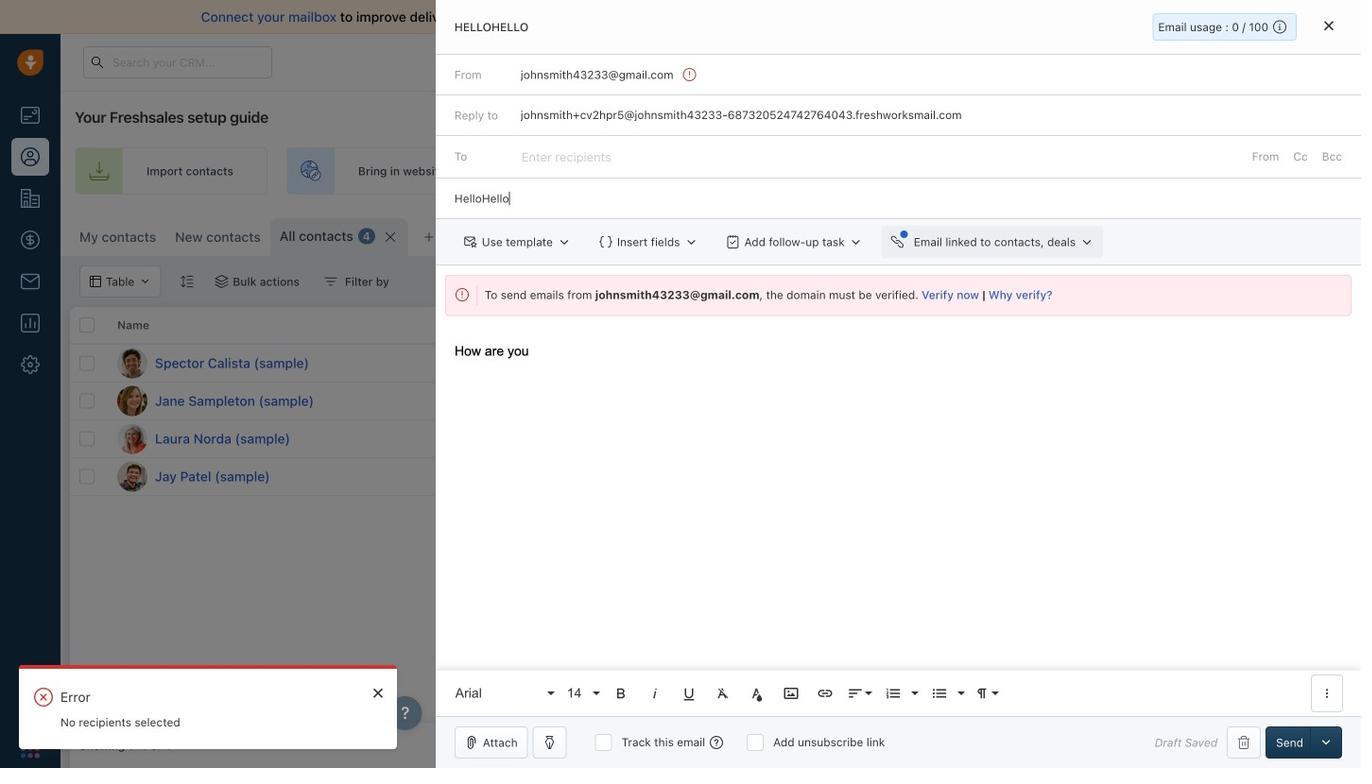 Task type: describe. For each thing, give the bounding box(es) containing it.
close image
[[373, 688, 383, 699]]

l image
[[117, 424, 147, 454]]

align image
[[847, 685, 864, 702]]

container_wx8msf4aqz5i3rn1 image
[[324, 275, 337, 288]]

Write a subject line text field
[[436, 179, 1361, 218]]

0 vertical spatial container_wx8msf4aqz5i3rn1 image
[[695, 164, 710, 179]]

Search your CRM... text field
[[83, 46, 272, 78]]

italic (⌘i) image
[[646, 685, 663, 702]]

clear formatting image
[[714, 685, 731, 702]]

s image
[[117, 348, 147, 379]]

insert link (⌘k) image
[[817, 685, 834, 702]]

phone element
[[11, 687, 49, 725]]



Task type: locate. For each thing, give the bounding box(es) containing it.
2 horizontal spatial container_wx8msf4aqz5i3rn1 image
[[959, 228, 972, 241]]

j image
[[117, 386, 147, 416]]

unordered list image
[[931, 685, 948, 702]]

dialog
[[436, 0, 1361, 768]]

freshworks switcher image
[[21, 739, 40, 758]]

j image
[[117, 462, 147, 492]]

container_wx8msf4aqz5i3rn1 image
[[695, 164, 710, 179], [959, 228, 972, 241], [215, 275, 228, 288]]

2 vertical spatial container_wx8msf4aqz5i3rn1 image
[[215, 275, 228, 288]]

1 horizontal spatial container_wx8msf4aqz5i3rn1 image
[[695, 164, 710, 179]]

underline (⌘u) image
[[680, 685, 697, 702]]

row group
[[70, 345, 486, 496], [486, 345, 1361, 496]]

1 row group from the left
[[70, 345, 486, 496]]

more misc image
[[1319, 685, 1336, 702]]

cell
[[628, 345, 769, 382], [769, 345, 911, 382], [911, 345, 1053, 382], [1053, 345, 1195, 382], [1195, 345, 1337, 382], [1337, 345, 1361, 382], [486, 383, 628, 420], [628, 383, 769, 420], [769, 383, 911, 420], [911, 383, 1053, 420], [1053, 383, 1195, 420], [1195, 383, 1337, 420], [1337, 383, 1361, 420], [486, 421, 628, 457], [628, 421, 769, 457], [769, 421, 911, 457], [911, 421, 1053, 457], [1053, 421, 1195, 457], [1195, 421, 1337, 457], [1337, 421, 1361, 457], [486, 458, 628, 495], [628, 458, 769, 495], [769, 458, 911, 495], [911, 458, 1053, 495], [1053, 458, 1195, 495], [1195, 458, 1337, 495], [1337, 458, 1361, 495]]

0 horizontal spatial container_wx8msf4aqz5i3rn1 image
[[215, 275, 228, 288]]

text color image
[[748, 685, 765, 702]]

close image
[[1333, 12, 1342, 22], [1324, 20, 1334, 31]]

row
[[70, 307, 486, 345]]

paragraph format image
[[973, 685, 990, 702]]

application
[[436, 325, 1361, 716]]

tooltip
[[1158, 83, 1224, 111]]

ordered list image
[[885, 685, 902, 702]]

insert image (⌘p) image
[[782, 685, 799, 702]]

grid
[[70, 307, 1361, 723]]

bold (⌘b) image
[[612, 685, 629, 702]]

1 vertical spatial container_wx8msf4aqz5i3rn1 image
[[959, 228, 972, 241]]

press space to select this row. row
[[70, 345, 486, 383], [486, 345, 1361, 383], [70, 383, 486, 421], [486, 383, 1361, 421], [70, 421, 486, 458], [486, 421, 1361, 458], [70, 458, 486, 496], [486, 458, 1361, 496]]

2 row group from the left
[[486, 345, 1361, 496]]

phone image
[[21, 697, 40, 716]]

Enter recipients text field
[[522, 142, 615, 172]]



